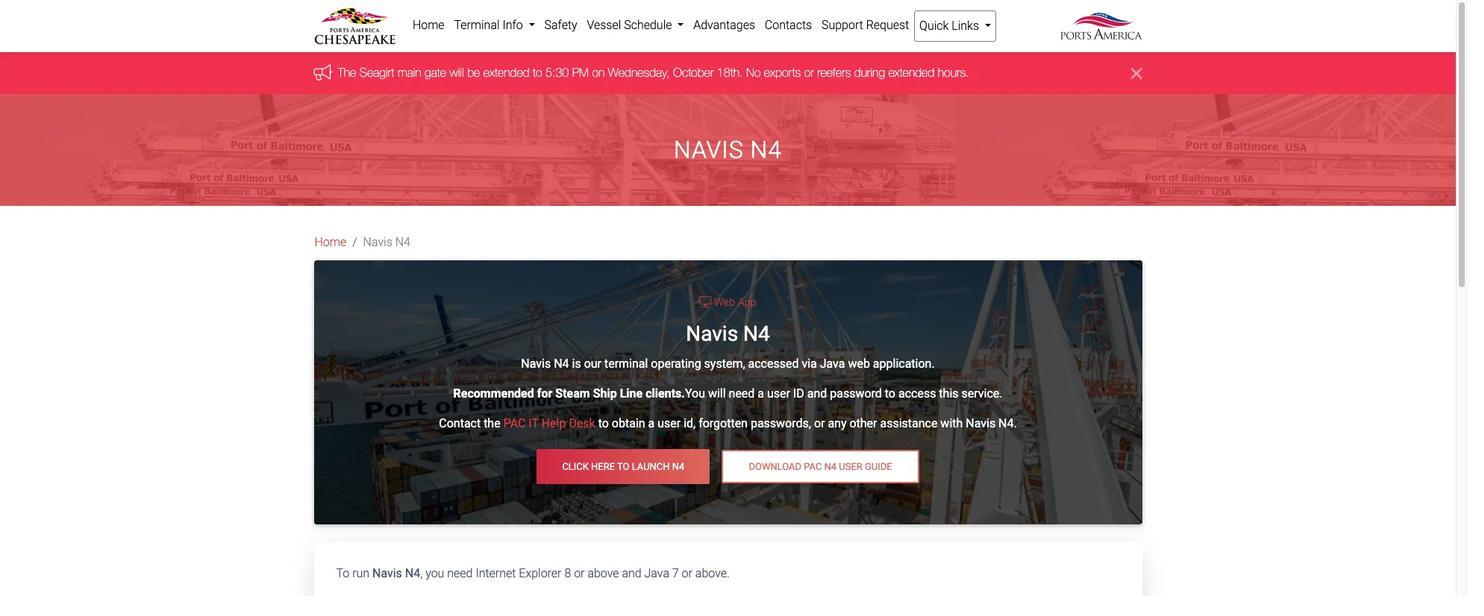 Task type: vqa. For each thing, say whether or not it's contained in the screenshot.
App
yes



Task type: locate. For each thing, give the bounding box(es) containing it.
pac it help desk link
[[504, 417, 599, 431]]

1 horizontal spatial will
[[709, 387, 726, 401]]

click
[[563, 461, 589, 472]]

bullhorn image
[[314, 64, 338, 80]]

1 vertical spatial user
[[658, 417, 681, 431]]

contact
[[439, 417, 481, 431]]

during
[[855, 66, 886, 79]]

the
[[484, 417, 501, 431]]

wednesday,
[[608, 66, 670, 79]]

need
[[729, 387, 755, 401], [447, 566, 473, 581]]

support request link
[[817, 10, 914, 40]]

1 vertical spatial will
[[709, 387, 726, 401]]

0 horizontal spatial home
[[315, 235, 347, 250]]

links
[[952, 19, 980, 33]]

1 horizontal spatial java
[[820, 357, 846, 371]]

desk
[[569, 417, 596, 431]]

a right the obtain
[[649, 417, 655, 431]]

here
[[591, 461, 615, 472]]

0 horizontal spatial and
[[622, 566, 642, 581]]

1 horizontal spatial user
[[768, 387, 791, 401]]

password
[[830, 387, 882, 401]]

explorer
[[519, 566, 562, 581]]

or
[[805, 66, 814, 79], [815, 417, 825, 431], [574, 566, 585, 581], [682, 566, 693, 581]]

download pac n4 user guide
[[749, 461, 893, 472]]

user left id
[[768, 387, 791, 401]]

2 vertical spatial navis n4
[[686, 322, 770, 346]]

1 horizontal spatial home
[[413, 18, 445, 32]]

or left reefers
[[805, 66, 814, 79]]

the seagirt main gate will be extended to 5:30 pm on wednesday, october 18th.  no exports or reefers during extended hours.
[[338, 66, 970, 79]]

help
[[542, 417, 566, 431]]

2 extended from the left
[[889, 66, 935, 79]]

,
[[421, 566, 423, 581]]

terminal
[[454, 18, 500, 32]]

home
[[413, 18, 445, 32], [315, 235, 347, 250]]

need right you
[[447, 566, 473, 581]]

our
[[584, 357, 602, 371]]

web app
[[712, 297, 757, 309]]

0 horizontal spatial will
[[450, 66, 464, 79]]

pac
[[804, 461, 822, 472]]

1 vertical spatial java
[[645, 566, 670, 581]]

guide
[[865, 461, 893, 472]]

internet
[[476, 566, 516, 581]]

a down accessed
[[758, 387, 765, 401]]

the seagirt main gate will be extended to 5:30 pm on wednesday, october 18th.  no exports or reefers during extended hours. alert
[[0, 53, 1457, 94]]

java right via
[[820, 357, 846, 371]]

no
[[747, 66, 761, 79]]

0 horizontal spatial need
[[447, 566, 473, 581]]

1 vertical spatial home
[[315, 235, 347, 250]]

vessel
[[587, 18, 621, 32]]

click here to launch n4
[[563, 461, 685, 472]]

will left be
[[450, 66, 464, 79]]

1 vertical spatial home link
[[315, 234, 347, 252]]

1 horizontal spatial extended
[[889, 66, 935, 79]]

n4
[[825, 461, 837, 472]]

click here to launch n4 link
[[537, 450, 710, 484]]

and right id
[[808, 387, 827, 401]]

other
[[850, 417, 878, 431]]

for
[[537, 387, 553, 401]]

java
[[820, 357, 846, 371], [645, 566, 670, 581]]

hours.
[[938, 66, 970, 79]]

1 vertical spatial a
[[649, 417, 655, 431]]

7
[[673, 566, 679, 581]]

advantages
[[694, 18, 756, 32]]

line
[[620, 387, 643, 401]]

0 vertical spatial will
[[450, 66, 464, 79]]

will right you
[[709, 387, 726, 401]]

and
[[808, 387, 827, 401], [622, 566, 642, 581]]

need up contact the pac it help desk to obtain a user id, forgotten passwords, or any other assistance with navis n4.
[[729, 387, 755, 401]]

extended
[[484, 66, 530, 79], [889, 66, 935, 79]]

pm
[[572, 66, 589, 79]]

safety
[[545, 18, 578, 32]]

the seagirt main gate will be extended to 5:30 pm on wednesday, october 18th.  no exports or reefers during extended hours. link
[[338, 66, 970, 79]]

access
[[899, 387, 937, 401]]

0 vertical spatial need
[[729, 387, 755, 401]]

0 horizontal spatial extended
[[484, 66, 530, 79]]

clients.
[[646, 387, 685, 401]]

to
[[336, 566, 350, 581]]

vessel schedule link
[[582, 10, 689, 40]]

forgotten
[[699, 417, 748, 431]]

october
[[674, 66, 714, 79]]

1 horizontal spatial need
[[729, 387, 755, 401]]

a
[[758, 387, 765, 401], [649, 417, 655, 431]]

will
[[450, 66, 464, 79], [709, 387, 726, 401]]

1 horizontal spatial a
[[758, 387, 765, 401]]

1 vertical spatial and
[[622, 566, 642, 581]]

and for above
[[622, 566, 642, 581]]

java left 7
[[645, 566, 670, 581]]

service.
[[962, 387, 1003, 401]]

or inside alert
[[805, 66, 814, 79]]

1 horizontal spatial and
[[808, 387, 827, 401]]

the
[[338, 66, 356, 79]]

user
[[768, 387, 791, 401], [658, 417, 681, 431]]

will inside alert
[[450, 66, 464, 79]]

schedule
[[624, 18, 672, 32]]

1 vertical spatial need
[[447, 566, 473, 581]]

contacts
[[765, 18, 812, 32]]

id
[[794, 387, 805, 401]]

navis
[[674, 136, 744, 164], [363, 235, 393, 250], [686, 322, 739, 346], [521, 357, 551, 371], [966, 417, 996, 431], [373, 566, 402, 581]]

extended right be
[[484, 66, 530, 79]]

0 horizontal spatial user
[[658, 417, 681, 431]]

0 vertical spatial user
[[768, 387, 791, 401]]

0 vertical spatial home
[[413, 18, 445, 32]]

home link
[[408, 10, 449, 40], [315, 234, 347, 252]]

n4
[[751, 136, 783, 164], [395, 235, 411, 250], [744, 322, 770, 346], [554, 357, 569, 371], [672, 461, 685, 472], [405, 566, 421, 581]]

this
[[940, 387, 959, 401]]

or right 8
[[574, 566, 585, 581]]

to left 5:30
[[533, 66, 543, 79]]

8
[[565, 566, 571, 581]]

close image
[[1132, 65, 1143, 82]]

and for id
[[808, 387, 827, 401]]

or right 7
[[682, 566, 693, 581]]

extended right during
[[889, 66, 935, 79]]

navis n4
[[674, 136, 783, 164], [363, 235, 411, 250], [686, 322, 770, 346]]

and right above
[[622, 566, 642, 581]]

contacts link
[[760, 10, 817, 40]]

to
[[533, 66, 543, 79], [885, 387, 896, 401], [599, 417, 609, 431], [617, 461, 630, 472]]

terminal info link
[[449, 10, 540, 40]]

18th.
[[717, 66, 743, 79]]

you
[[685, 387, 706, 401]]

1 horizontal spatial home link
[[408, 10, 449, 40]]

accessed
[[749, 357, 799, 371]]

user left id,
[[658, 417, 681, 431]]

info
[[503, 18, 523, 32]]

0 vertical spatial and
[[808, 387, 827, 401]]



Task type: describe. For each thing, give the bounding box(es) containing it.
0 vertical spatial java
[[820, 357, 846, 371]]

above
[[588, 566, 619, 581]]

you
[[426, 566, 445, 581]]

ship
[[593, 387, 617, 401]]

0 vertical spatial navis n4
[[674, 136, 783, 164]]

via
[[802, 357, 817, 371]]

terminal info
[[454, 18, 526, 32]]

steam
[[556, 387, 590, 401]]

obtain
[[612, 417, 646, 431]]

0 horizontal spatial home link
[[315, 234, 347, 252]]

1 extended from the left
[[484, 66, 530, 79]]

to inside alert
[[533, 66, 543, 79]]

download pac n4 user guide link
[[722, 450, 920, 484]]

0 horizontal spatial java
[[645, 566, 670, 581]]

main
[[398, 66, 422, 79]]

assistance
[[881, 417, 938, 431]]

user
[[839, 461, 863, 472]]

to left access
[[885, 387, 896, 401]]

to right here
[[617, 461, 630, 472]]

support
[[822, 18, 864, 32]]

any
[[828, 417, 847, 431]]

pac
[[504, 417, 526, 431]]

quick
[[920, 19, 949, 33]]

n4.
[[999, 417, 1017, 431]]

system,
[[705, 357, 746, 371]]

on
[[592, 66, 605, 79]]

id,
[[684, 417, 696, 431]]

launch
[[632, 461, 670, 472]]

quick links
[[920, 19, 983, 33]]

or left any
[[815, 417, 825, 431]]

recommended
[[454, 387, 534, 401]]

app
[[738, 297, 757, 309]]

run
[[353, 566, 370, 581]]

quick links link
[[914, 10, 997, 42]]

gate
[[425, 66, 446, 79]]

seagirt
[[360, 66, 395, 79]]

0 vertical spatial a
[[758, 387, 765, 401]]

5:30
[[546, 66, 569, 79]]

it
[[529, 417, 539, 431]]

recommended for steam ship line clients. you will need a user id and password to access this service.
[[454, 387, 1003, 401]]

be
[[468, 66, 480, 79]]

application.
[[873, 357, 935, 371]]

navis n4 is our terminal operating system, accessed via java web application.
[[521, 357, 935, 371]]

1 vertical spatial navis n4
[[363, 235, 411, 250]]

operating
[[651, 357, 702, 371]]

vessel schedule
[[587, 18, 675, 32]]

passwords,
[[751, 417, 812, 431]]

web
[[715, 297, 736, 309]]

with
[[941, 417, 963, 431]]

0 vertical spatial home link
[[408, 10, 449, 40]]

terminal
[[605, 357, 648, 371]]

reefers
[[818, 66, 851, 79]]

exports
[[764, 66, 801, 79]]

request
[[867, 18, 910, 32]]

advantages link
[[689, 10, 760, 40]]

support request
[[822, 18, 910, 32]]

is
[[572, 357, 581, 371]]

0 horizontal spatial a
[[649, 417, 655, 431]]

download
[[749, 461, 802, 472]]

safety link
[[540, 10, 582, 40]]

to right "desk"
[[599, 417, 609, 431]]

above.
[[696, 566, 730, 581]]

to run navis n4 , you need internet explorer 8 or above and java 7 or above.
[[336, 566, 730, 581]]



